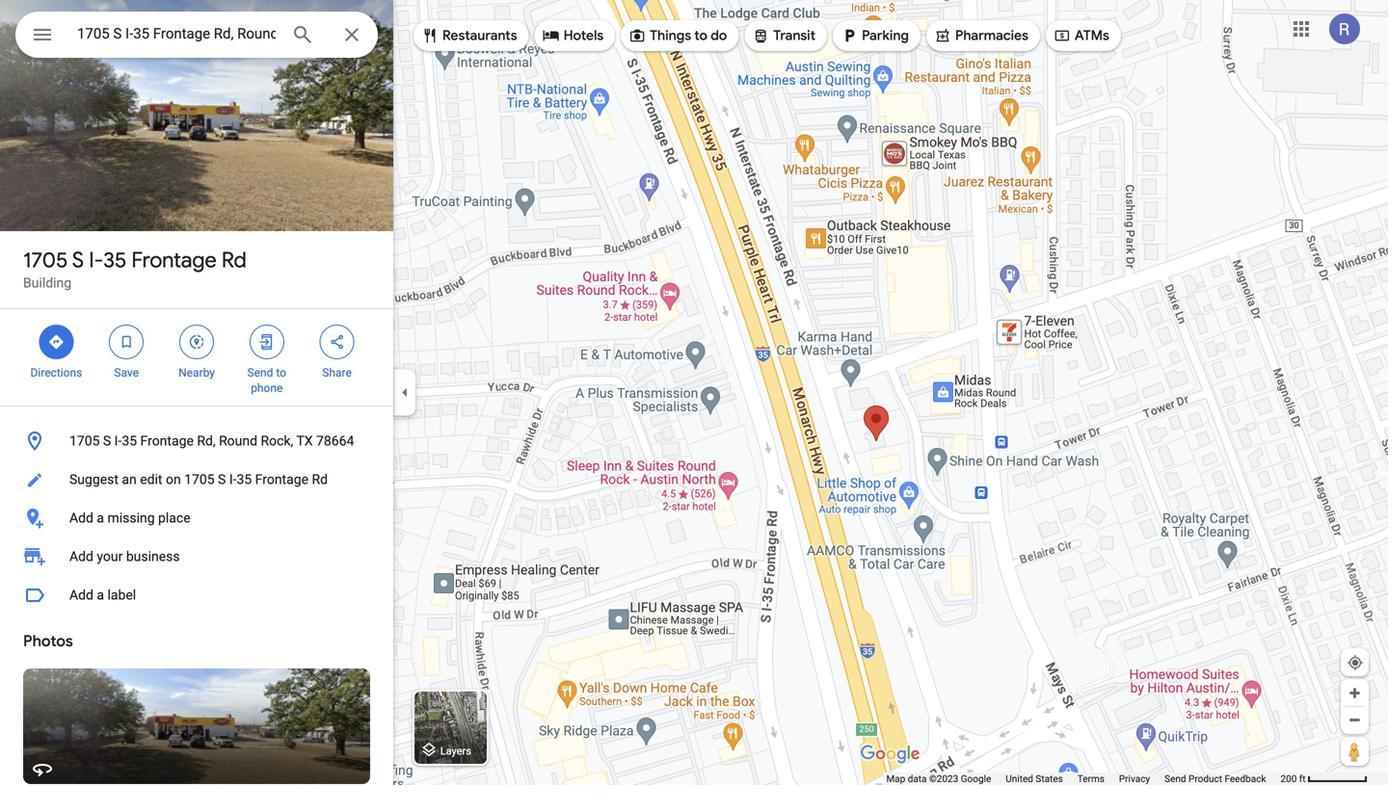 Task type: describe. For each thing, give the bounding box(es) containing it.
frontage for rd
[[132, 247, 217, 274]]

google account: ruby anderson  
(rubyanndersson@gmail.com) image
[[1330, 14, 1361, 44]]

add for add a missing place
[[69, 511, 93, 526]]

edit
[[140, 472, 162, 488]]

200 ft
[[1281, 774, 1306, 785]]

on
[[166, 472, 181, 488]]

states
[[1036, 774, 1063, 785]]

united
[[1006, 774, 1034, 785]]

save
[[114, 366, 139, 380]]

send for send product feedback
[[1165, 774, 1187, 785]]

i- inside button
[[229, 472, 237, 488]]

suggest an edit on 1705 s i-35 frontage rd button
[[0, 461, 393, 499]]

©2023
[[929, 774, 959, 785]]

restaurants
[[443, 27, 517, 44]]

nearby
[[178, 366, 215, 380]]

 pharmacies
[[934, 25, 1029, 46]]

send to phone
[[247, 366, 286, 395]]

35 for rd
[[103, 247, 127, 274]]

label
[[107, 588, 136, 604]]

building
[[23, 275, 71, 291]]

directions
[[30, 366, 82, 380]]

photos
[[23, 632, 73, 652]]

1705 for rd,
[[69, 433, 100, 449]]

add for add a label
[[69, 588, 93, 604]]

send product feedback
[[1165, 774, 1266, 785]]

send product feedback button
[[1165, 773, 1266, 786]]

layers
[[440, 746, 471, 758]]

 things to do
[[629, 25, 727, 46]]

feedback
[[1225, 774, 1266, 785]]

1705 inside button
[[184, 472, 215, 488]]

a for missing
[[97, 511, 104, 526]]


[[421, 25, 439, 46]]

 transit
[[752, 25, 816, 46]]

collapse side panel image
[[394, 382, 416, 404]]

frontage inside button
[[255, 472, 309, 488]]

add your business
[[69, 549, 180, 565]]

add a label
[[69, 588, 136, 604]]

1705 s i-35 frontage rd building
[[23, 247, 247, 291]]

s for rd
[[72, 247, 84, 274]]

parking
[[862, 27, 909, 44]]

35 inside button
[[237, 472, 252, 488]]


[[118, 332, 135, 353]]

share
[[322, 366, 352, 380]]


[[48, 332, 65, 353]]

zoom in image
[[1348, 687, 1362, 701]]


[[934, 25, 952, 46]]

 atms
[[1054, 25, 1110, 46]]

 parking
[[841, 25, 909, 46]]


[[752, 25, 770, 46]]

missing
[[107, 511, 155, 526]]

united states
[[1006, 774, 1063, 785]]

rd inside button
[[312, 472, 328, 488]]

1705 s i-35 frontage rd, round rock, tx 78664 button
[[0, 422, 393, 461]]



Task type: locate. For each thing, give the bounding box(es) containing it.
rd
[[222, 247, 247, 274], [312, 472, 328, 488]]

1 horizontal spatial 1705
[[69, 433, 100, 449]]

an
[[122, 472, 137, 488]]

add inside add a label button
[[69, 588, 93, 604]]

frontage down rock,
[[255, 472, 309, 488]]

1 a from the top
[[97, 511, 104, 526]]

1 vertical spatial frontage
[[140, 433, 194, 449]]

1705 S I-35 Frontage Rd, Round Rock, TX 78664 field
[[15, 12, 378, 58]]

1 vertical spatial to
[[276, 366, 286, 380]]

frontage
[[132, 247, 217, 274], [140, 433, 194, 449], [255, 472, 309, 488]]

round
[[219, 433, 257, 449]]

1705 inside 1705 s i-35 frontage rd building
[[23, 247, 68, 274]]

1 vertical spatial 35
[[122, 433, 137, 449]]

35 down round
[[237, 472, 252, 488]]

None field
[[77, 22, 276, 45]]

send for send to phone
[[247, 366, 273, 380]]

1705 s i-35 frontage rd, round rock, tx 78664
[[69, 433, 354, 449]]

frontage up  at the top left of page
[[132, 247, 217, 274]]

none field inside 1705 s i-35 frontage rd, round rock, tx 78664 field
[[77, 22, 276, 45]]

35
[[103, 247, 127, 274], [122, 433, 137, 449], [237, 472, 252, 488]]

data
[[908, 774, 927, 785]]

actions for 1705 s i-35 frontage rd region
[[0, 310, 393, 406]]

2 horizontal spatial s
[[218, 472, 226, 488]]

business
[[126, 549, 180, 565]]

ft
[[1300, 774, 1306, 785]]

s
[[72, 247, 84, 274], [103, 433, 111, 449], [218, 472, 226, 488]]

rd,
[[197, 433, 216, 449]]

things
[[650, 27, 691, 44]]

show street view coverage image
[[1341, 738, 1369, 767]]

send inside send to phone
[[247, 366, 273, 380]]

0 horizontal spatial send
[[247, 366, 273, 380]]

1705 inside "button"
[[69, 433, 100, 449]]

2 vertical spatial 35
[[237, 472, 252, 488]]

0 vertical spatial to
[[695, 27, 708, 44]]

add a missing place
[[69, 511, 191, 526]]

place
[[158, 511, 191, 526]]

0 vertical spatial 35
[[103, 247, 127, 274]]

200 ft button
[[1281, 774, 1368, 785]]

0 vertical spatial send
[[247, 366, 273, 380]]


[[328, 332, 346, 353]]

0 vertical spatial add
[[69, 511, 93, 526]]

frontage inside "button"
[[140, 433, 194, 449]]

35 inside "button"
[[122, 433, 137, 449]]

1 vertical spatial s
[[103, 433, 111, 449]]

1 vertical spatial rd
[[312, 472, 328, 488]]

to left do in the right of the page
[[695, 27, 708, 44]]

1705 s i-35 frontage rd main content
[[0, 0, 393, 786]]

product
[[1189, 774, 1223, 785]]

0 vertical spatial rd
[[222, 247, 247, 274]]

35 for rd,
[[122, 433, 137, 449]]

2 vertical spatial add
[[69, 588, 93, 604]]

your
[[97, 549, 123, 565]]

map
[[887, 774, 906, 785]]

0 vertical spatial frontage
[[132, 247, 217, 274]]

add inside add your business link
[[69, 549, 93, 565]]

send inside button
[[1165, 774, 1187, 785]]

1705 up building
[[23, 247, 68, 274]]

frontage inside 1705 s i-35 frontage rd building
[[132, 247, 217, 274]]

send up phone
[[247, 366, 273, 380]]

add left your
[[69, 549, 93, 565]]

privacy button
[[1119, 773, 1150, 786]]

35 up an
[[122, 433, 137, 449]]

to inside send to phone
[[276, 366, 286, 380]]

add inside 'add a missing place' button
[[69, 511, 93, 526]]

2 vertical spatial i-
[[229, 472, 237, 488]]

1 vertical spatial i-
[[114, 433, 122, 449]]

1 vertical spatial 1705
[[69, 433, 100, 449]]

footer inside google maps element
[[887, 773, 1281, 786]]

to up phone
[[276, 366, 286, 380]]

1 horizontal spatial i-
[[114, 433, 122, 449]]

2 vertical spatial s
[[218, 472, 226, 488]]

terms
[[1078, 774, 1105, 785]]

add a label button
[[0, 577, 393, 615]]

1705
[[23, 247, 68, 274], [69, 433, 100, 449], [184, 472, 215, 488]]

2 vertical spatial frontage
[[255, 472, 309, 488]]

 restaurants
[[421, 25, 517, 46]]

35 up 
[[103, 247, 127, 274]]

pharmacies
[[956, 27, 1029, 44]]

2 horizontal spatial 1705
[[184, 472, 215, 488]]

a
[[97, 511, 104, 526], [97, 588, 104, 604]]

google maps element
[[0, 0, 1388, 786]]

1 horizontal spatial rd
[[312, 472, 328, 488]]

2 a from the top
[[97, 588, 104, 604]]

frontage up on
[[140, 433, 194, 449]]

2 vertical spatial 1705
[[184, 472, 215, 488]]

atms
[[1075, 27, 1110, 44]]

suggest
[[69, 472, 119, 488]]


[[543, 25, 560, 46]]


[[258, 332, 276, 353]]

zoom out image
[[1348, 714, 1362, 728]]

1 horizontal spatial s
[[103, 433, 111, 449]]


[[188, 332, 205, 353]]

do
[[711, 27, 727, 44]]

 hotels
[[543, 25, 604, 46]]

1 vertical spatial a
[[97, 588, 104, 604]]


[[841, 25, 858, 46]]

suggest an edit on 1705 s i-35 frontage rd
[[69, 472, 328, 488]]

map data ©2023 google
[[887, 774, 992, 785]]

add
[[69, 511, 93, 526], [69, 549, 93, 565], [69, 588, 93, 604]]

0 horizontal spatial s
[[72, 247, 84, 274]]

 button
[[15, 12, 69, 62]]

hotels
[[564, 27, 604, 44]]

google
[[961, 774, 992, 785]]

i-
[[89, 247, 103, 274], [114, 433, 122, 449], [229, 472, 237, 488]]

add left label
[[69, 588, 93, 604]]

phone
[[251, 382, 283, 395]]

s inside button
[[218, 472, 226, 488]]

add your business link
[[0, 538, 393, 577]]

a for label
[[97, 588, 104, 604]]

add for add your business
[[69, 549, 93, 565]]


[[31, 21, 54, 49]]

0 vertical spatial i-
[[89, 247, 103, 274]]

0 horizontal spatial i-
[[89, 247, 103, 274]]

35 inside 1705 s i-35 frontage rd building
[[103, 247, 127, 274]]

i- for rd
[[89, 247, 103, 274]]

78664
[[316, 433, 354, 449]]

to inside  things to do
[[695, 27, 708, 44]]

200
[[1281, 774, 1297, 785]]

1 horizontal spatial to
[[695, 27, 708, 44]]

rock,
[[261, 433, 293, 449]]

footer
[[887, 773, 1281, 786]]

transit
[[774, 27, 816, 44]]


[[1054, 25, 1071, 46]]

0 vertical spatial a
[[97, 511, 104, 526]]

footer containing map data ©2023 google
[[887, 773, 1281, 786]]

rd inside 1705 s i-35 frontage rd building
[[222, 247, 247, 274]]

i- inside "button"
[[114, 433, 122, 449]]

a left label
[[97, 588, 104, 604]]

1705 right on
[[184, 472, 215, 488]]

3 add from the top
[[69, 588, 93, 604]]

s inside 1705 s i-35 frontage rd building
[[72, 247, 84, 274]]

 search field
[[15, 12, 378, 62]]

1705 up suggest
[[69, 433, 100, 449]]

2 add from the top
[[69, 549, 93, 565]]

united states button
[[1006, 773, 1063, 786]]

terms button
[[1078, 773, 1105, 786]]


[[629, 25, 646, 46]]

s inside "button"
[[103, 433, 111, 449]]

0 horizontal spatial to
[[276, 366, 286, 380]]

2 horizontal spatial i-
[[229, 472, 237, 488]]

frontage for rd,
[[140, 433, 194, 449]]

1705 for rd
[[23, 247, 68, 274]]

0 horizontal spatial rd
[[222, 247, 247, 274]]

add a missing place button
[[0, 499, 393, 538]]

show your location image
[[1347, 655, 1364, 672]]

s for rd,
[[103, 433, 111, 449]]

0 horizontal spatial 1705
[[23, 247, 68, 274]]

tx
[[296, 433, 313, 449]]

add down suggest
[[69, 511, 93, 526]]

1 horizontal spatial send
[[1165, 774, 1187, 785]]

a left missing
[[97, 511, 104, 526]]

send
[[247, 366, 273, 380], [1165, 774, 1187, 785]]

i- for rd,
[[114, 433, 122, 449]]

to
[[695, 27, 708, 44], [276, 366, 286, 380]]

i- inside 1705 s i-35 frontage rd building
[[89, 247, 103, 274]]

1 vertical spatial send
[[1165, 774, 1187, 785]]

0 vertical spatial 1705
[[23, 247, 68, 274]]

send left product
[[1165, 774, 1187, 785]]

0 vertical spatial s
[[72, 247, 84, 274]]

1 vertical spatial add
[[69, 549, 93, 565]]

1 add from the top
[[69, 511, 93, 526]]

privacy
[[1119, 774, 1150, 785]]



Task type: vqa. For each thing, say whether or not it's contained in the screenshot.
Return TEXT FIELD
no



